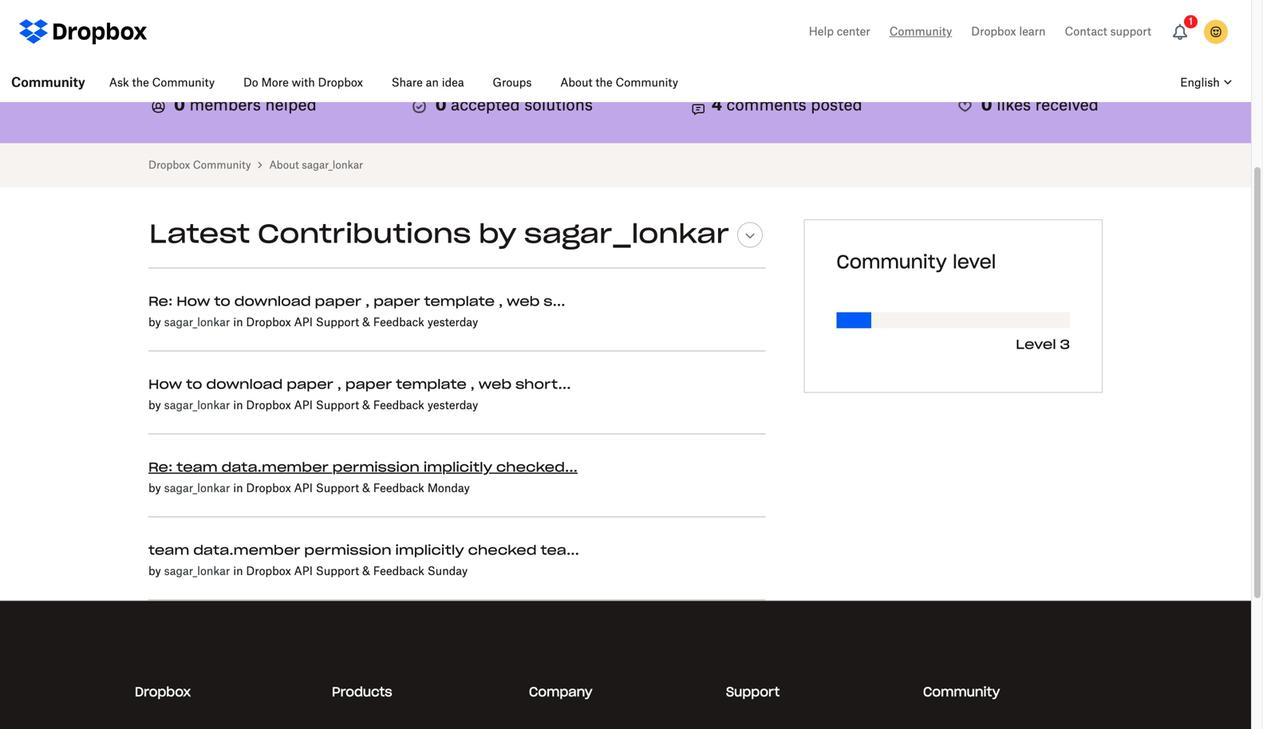Task type: describe. For each thing, give the bounding box(es) containing it.
level 3
[[1016, 339, 1071, 352]]

dropbox community
[[148, 160, 251, 171]]

contact
[[1065, 26, 1108, 38]]

1 vertical spatial web
[[479, 379, 512, 391]]

do more with dropbox
[[243, 77, 363, 89]]

0 vertical spatial to
[[214, 296, 231, 308]]

yesterday for template
[[428, 317, 478, 328]]

help
[[809, 26, 834, 38]]

1 vertical spatial download
[[206, 379, 283, 391]]

short...
[[516, 379, 571, 391]]

do more with dropbox link
[[231, 64, 376, 102]]

monday
[[428, 483, 470, 494]]

by sagar_lonkar in dropbox api support & feedback monday
[[148, 483, 470, 494]]

by sagar_lonkar in dropbox api support & feedback sunday
[[148, 566, 468, 578]]

how to download paper , paper template , web short... link
[[148, 379, 571, 391]]

sunday
[[428, 566, 468, 578]]

by sagar_lonkar in dropbox api support & feedback yesterday for paper
[[148, 400, 478, 411]]

sagar_lonkar for how to download paper , paper template , web short...
[[164, 400, 230, 411]]

re: team data.member permission implicitly checked... link
[[148, 462, 578, 475]]

re: for re: team data.member permission implicitly checked...
[[148, 462, 173, 475]]

1 vertical spatial template
[[396, 379, 467, 391]]

groups link
[[480, 64, 545, 102]]

0 likes received
[[982, 98, 1099, 114]]

dropbox api support & feedback link for download
[[246, 313, 425, 332]]

1 vertical spatial permission
[[304, 545, 392, 558]]

by inside dropdown button
[[479, 223, 517, 248]]

in for to
[[233, 400, 243, 411]]

yesterday for ,
[[428, 400, 478, 411]]

level 3 element
[[837, 313, 1071, 329]]

0 vertical spatial implicitly
[[424, 462, 493, 475]]

& for paper
[[362, 400, 370, 411]]

1 vertical spatial data.member
[[193, 545, 301, 558]]

the for about
[[596, 77, 613, 89]]

re: how to download paper , paper template , web s...
[[148, 296, 566, 308]]

sagar_lonkar inside dropdown button
[[525, 223, 730, 248]]

0 vertical spatial data.member
[[222, 462, 329, 475]]

share an idea
[[392, 77, 464, 89]]

0 vertical spatial template
[[424, 296, 495, 308]]

& for permission
[[362, 483, 370, 494]]

api for download
[[294, 400, 313, 411]]

feedback for paper
[[373, 317, 425, 328]]

ask the community
[[109, 77, 215, 89]]

0 vertical spatial download
[[234, 296, 311, 308]]

company
[[529, 686, 593, 699]]

api for to
[[294, 317, 313, 328]]

community level
[[837, 254, 997, 272]]

sagar_lonkar link for data.member
[[164, 566, 230, 578]]

in for data.member
[[233, 566, 243, 578]]

level
[[1016, 339, 1057, 352]]

received
[[1036, 98, 1099, 114]]

latest
[[149, 223, 250, 248]]

sagar_lonkar for team data.member permission implicitly checked tea...
[[164, 566, 230, 578]]

support for download
[[316, 317, 359, 328]]

in for team
[[233, 483, 243, 494]]

by for re: team data.member permission implicitly checked...
[[148, 483, 161, 494]]

tea...
[[541, 545, 580, 558]]

dropbox api support & feedback link for implicitly
[[246, 562, 425, 581]]

latest contributions by sagar_lonkar
[[149, 223, 730, 248]]

likes
[[997, 98, 1032, 114]]

0 for members helped
[[174, 98, 185, 114]]

0 accepted solutions
[[436, 98, 593, 114]]

dropbox api support & feedback link for permission
[[246, 479, 425, 498]]

support for paper
[[316, 400, 359, 411]]

solutions
[[525, 98, 593, 114]]

sagar_lonkar link for to
[[164, 400, 230, 411]]

ask
[[109, 77, 129, 89]]

english
[[1181, 77, 1220, 89]]

re: team data.member permission implicitly checked...
[[148, 462, 578, 475]]

0 for likes received
[[982, 98, 993, 114]]

by for re: how to download paper , paper template , web s...
[[148, 317, 161, 328]]

checked...
[[496, 462, 578, 475]]



Task type: locate. For each thing, give the bounding box(es) containing it.
1
[[1189, 17, 1193, 27]]

0 left likes
[[982, 98, 993, 114]]

comments
[[727, 98, 807, 114]]

sagar_lonkar for re: team data.member permission implicitly checked...
[[164, 483, 230, 494]]

with
[[292, 77, 315, 89]]

by sagar_lonkar in dropbox api support & feedback yesterday down re: how to download paper , paper template , web s... link at the top left of the page
[[148, 317, 478, 328]]

api down re: team data.member permission implicitly checked...
[[294, 483, 313, 494]]

0 vertical spatial yesterday
[[428, 317, 478, 328]]

checked
[[468, 545, 537, 558]]

0 vertical spatial permission
[[333, 462, 420, 475]]

team data.member permission implicitly checked tea...
[[148, 545, 580, 558]]

4 in from the top
[[233, 566, 243, 578]]

re:
[[148, 296, 173, 308], [148, 462, 173, 475]]

feedback down the team data.member permission implicitly checked tea... link
[[373, 566, 425, 578]]

4 dropbox api support & feedback link from the top
[[246, 562, 425, 581]]

the
[[132, 77, 149, 89], [596, 77, 613, 89]]

0 horizontal spatial 0
[[174, 98, 185, 114]]

about sagar_lonkar
[[269, 160, 363, 171]]

& down how to download paper , paper template , web short... link
[[362, 400, 370, 411]]

team data.member permission implicitly checked tea... link
[[148, 545, 580, 558]]

api down 'how to download paper , paper template , web short...'
[[294, 400, 313, 411]]

3 dropbox api support & feedback link from the top
[[246, 479, 425, 498]]

api for permission
[[294, 566, 313, 578]]

3 api from the top
[[294, 483, 313, 494]]

dropbox learn
[[972, 26, 1046, 38]]

3
[[1061, 339, 1071, 352]]

re: for re: how to download paper , paper template , web s...
[[148, 296, 173, 308]]

web left s...
[[507, 296, 540, 308]]

about up solutions
[[561, 77, 593, 89]]

support for permission
[[316, 483, 359, 494]]

about
[[561, 77, 593, 89], [269, 160, 299, 171]]

idea
[[442, 77, 464, 89]]

permission up by sagar_lonkar in dropbox api support & feedback monday at bottom left
[[333, 462, 420, 475]]

api for data.member
[[294, 483, 313, 494]]

groups
[[493, 77, 532, 89]]

2 by sagar_lonkar in dropbox api support & feedback yesterday from the top
[[148, 400, 478, 411]]

implicitly up sunday
[[396, 545, 464, 558]]

1 horizontal spatial the
[[596, 77, 613, 89]]

dropbox api support & feedback link down re: team data.member permission implicitly checked... link
[[246, 479, 425, 498]]

community link right center on the right of the page
[[890, 22, 953, 42]]

feedback for ,
[[373, 400, 425, 411]]

helped
[[265, 98, 317, 114]]

learn
[[1020, 26, 1046, 38]]

contact support link
[[1065, 22, 1152, 42]]

2 dropbox api support & feedback link from the top
[[246, 396, 425, 415]]

feedback for checked
[[373, 566, 425, 578]]

1 vertical spatial how
[[148, 379, 182, 391]]

about for about the community
[[561, 77, 593, 89]]

products
[[332, 686, 392, 699]]

contributions
[[258, 223, 471, 248]]

sagar_lonkar link for how
[[164, 317, 230, 328]]

1 api from the top
[[294, 317, 313, 328]]

community
[[890, 26, 953, 38], [11, 77, 85, 89], [152, 77, 215, 89], [616, 77, 679, 89], [193, 160, 251, 171], [837, 254, 947, 272], [924, 686, 1000, 699]]

how
[[177, 296, 210, 308], [148, 379, 182, 391]]

in for how
[[233, 317, 243, 328]]

0 vertical spatial re:
[[148, 296, 173, 308]]

0 horizontal spatial the
[[132, 77, 149, 89]]

sagar_lonkar
[[302, 160, 363, 171], [525, 223, 730, 248], [164, 317, 230, 328], [164, 400, 230, 411], [164, 483, 230, 494], [164, 566, 230, 578]]

feedback down re: team data.member permission implicitly checked...
[[373, 483, 425, 494]]

data.member
[[222, 462, 329, 475], [193, 545, 301, 558]]

dropbox api support & feedback link for paper
[[246, 396, 425, 415]]

3 0 from the left
[[982, 98, 993, 114]]

& down the team data.member permission implicitly checked tea... link
[[362, 566, 370, 578]]

0 for accepted solutions
[[436, 98, 447, 114]]

0 vertical spatial how
[[177, 296, 210, 308]]

& for download
[[362, 317, 370, 328]]

feedback for implicitly
[[373, 483, 425, 494]]

4
[[712, 98, 723, 114]]

sagar_lonkar link
[[164, 317, 230, 328], [164, 400, 230, 411], [164, 483, 230, 494], [164, 566, 230, 578]]

more
[[261, 77, 289, 89]]

do
[[243, 77, 258, 89]]

implicitly up monday
[[424, 462, 493, 475]]

terryturtle85 image
[[1205, 20, 1229, 44]]

community link
[[890, 22, 953, 42], [0, 64, 96, 102]]

2 the from the left
[[596, 77, 613, 89]]

about the community
[[561, 77, 679, 89]]

web left the short...
[[479, 379, 512, 391]]

about down the helped
[[269, 160, 299, 171]]

0 vertical spatial community link
[[890, 22, 953, 42]]

0 down the ask the community
[[174, 98, 185, 114]]

0 vertical spatial about
[[561, 77, 593, 89]]

3 in from the top
[[233, 483, 243, 494]]

template
[[424, 296, 495, 308], [396, 379, 467, 391]]

1 horizontal spatial to
[[214, 296, 231, 308]]

to
[[214, 296, 231, 308], [186, 379, 202, 391]]

2 api from the top
[[294, 400, 313, 411]]

dropbox api support & feedback link
[[246, 313, 425, 332], [246, 396, 425, 415], [246, 479, 425, 498], [246, 562, 425, 581]]

& down re: how to download paper , paper template , web s... link at the top left of the page
[[362, 317, 370, 328]]

api down re: how to download paper , paper template , web s... link at the top left of the page
[[294, 317, 313, 328]]

sagar_lonkar link for team
[[164, 483, 230, 494]]

share an idea link
[[379, 64, 477, 102]]

about the community link
[[548, 64, 691, 102]]

team
[[177, 462, 218, 475], [148, 545, 190, 558]]

support for implicitly
[[316, 566, 359, 578]]

help center link
[[809, 22, 871, 42]]

1 feedback from the top
[[373, 317, 425, 328]]

an
[[426, 77, 439, 89]]

community link left ask
[[0, 64, 96, 102]]

2 in from the top
[[233, 400, 243, 411]]

support
[[316, 317, 359, 328], [316, 400, 359, 411], [316, 483, 359, 494], [316, 566, 359, 578], [726, 686, 780, 699]]

web
[[507, 296, 540, 308], [479, 379, 512, 391]]

latest contributions by sagar_lonkar button
[[148, 220, 764, 252]]

2 re: from the top
[[148, 462, 173, 475]]

the for ask
[[132, 77, 149, 89]]

data.member up by sagar_lonkar in dropbox api support & feedback sunday at the bottom of the page
[[193, 545, 301, 558]]

1 horizontal spatial community link
[[890, 22, 953, 42]]

by
[[479, 223, 517, 248], [148, 317, 161, 328], [148, 400, 161, 411], [148, 483, 161, 494], [148, 566, 161, 578]]

1 re: from the top
[[148, 296, 173, 308]]

download
[[234, 296, 311, 308], [206, 379, 283, 391]]

2 yesterday from the top
[[428, 400, 478, 411]]

3 & from the top
[[362, 483, 370, 494]]

paper
[[315, 296, 362, 308], [374, 296, 420, 308], [287, 379, 334, 391], [345, 379, 392, 391]]

1 yesterday from the top
[[428, 317, 478, 328]]

0 down an
[[436, 98, 447, 114]]

0 vertical spatial by sagar_lonkar in dropbox api support & feedback yesterday
[[148, 317, 478, 328]]

api
[[294, 317, 313, 328], [294, 400, 313, 411], [294, 483, 313, 494], [294, 566, 313, 578]]

4 sagar_lonkar link from the top
[[164, 566, 230, 578]]

3 sagar_lonkar link from the top
[[164, 483, 230, 494]]

re: how to download paper , paper template , web s... link
[[148, 296, 566, 308]]

contact support
[[1065, 26, 1152, 38]]

1 vertical spatial about
[[269, 160, 299, 171]]

feedback
[[373, 317, 425, 328], [373, 400, 425, 411], [373, 483, 425, 494], [373, 566, 425, 578]]

by sagar_lonkar in dropbox api support & feedback yesterday for download
[[148, 317, 478, 328]]

feedback down how to download paper , paper template , web short... link
[[373, 400, 425, 411]]

ask the community link
[[96, 64, 228, 102]]

0 horizontal spatial community link
[[0, 64, 96, 102]]

1 vertical spatial by sagar_lonkar in dropbox api support & feedback yesterday
[[148, 400, 478, 411]]

&
[[362, 317, 370, 328], [362, 400, 370, 411], [362, 483, 370, 494], [362, 566, 370, 578]]

about for about sagar_lonkar
[[269, 160, 299, 171]]

dropbox learn link
[[972, 22, 1046, 42]]

data.member up by sagar_lonkar in dropbox api support & feedback monday at bottom left
[[222, 462, 329, 475]]

& for implicitly
[[362, 566, 370, 578]]

1 vertical spatial implicitly
[[396, 545, 464, 558]]

1 vertical spatial yesterday
[[428, 400, 478, 411]]

4 api from the top
[[294, 566, 313, 578]]

by sagar_lonkar in dropbox api support & feedback yesterday down how to download paper , paper template , web short... link
[[148, 400, 478, 411]]

2 sagar_lonkar link from the top
[[164, 400, 230, 411]]

1 sagar_lonkar link from the top
[[164, 317, 230, 328]]

share
[[392, 77, 423, 89]]

members
[[190, 98, 261, 114]]

by for team data.member permission implicitly checked tea...
[[148, 566, 161, 578]]

by sagar_lonkar in dropbox api support & feedback yesterday
[[148, 317, 478, 328], [148, 400, 478, 411]]

permission
[[333, 462, 420, 475], [304, 545, 392, 558]]

sagar_lonkar for re: how to download paper , paper template , web s...
[[164, 317, 230, 328]]

2 horizontal spatial 0
[[982, 98, 993, 114]]

4 feedback from the top
[[373, 566, 425, 578]]

dropbox api support & feedback link down re: how to download paper , paper template , web s... link at the top left of the page
[[246, 313, 425, 332]]

support
[[1111, 26, 1152, 38]]

0 vertical spatial web
[[507, 296, 540, 308]]

accepted
[[451, 98, 520, 114]]

dropbox community link
[[148, 160, 251, 171]]

4 comments posted
[[712, 98, 863, 114]]

posted
[[811, 98, 863, 114]]

feedback down re: how to download paper , paper template , web s... link at the top left of the page
[[373, 317, 425, 328]]

0 vertical spatial team
[[177, 462, 218, 475]]

help center
[[809, 26, 871, 38]]

1 by sagar_lonkar in dropbox api support & feedback yesterday from the top
[[148, 317, 478, 328]]

,
[[366, 296, 370, 308], [499, 296, 503, 308], [337, 379, 342, 391], [471, 379, 475, 391]]

2 feedback from the top
[[373, 400, 425, 411]]

dropbox
[[972, 26, 1017, 38], [318, 77, 363, 89], [148, 160, 190, 171], [246, 317, 291, 328], [246, 400, 291, 411], [246, 483, 291, 494], [246, 566, 291, 578], [135, 686, 191, 699]]

0 members helped
[[174, 98, 317, 114]]

1 & from the top
[[362, 317, 370, 328]]

0 horizontal spatial to
[[186, 379, 202, 391]]

dropbox api support & feedback link down team data.member permission implicitly checked tea...
[[246, 562, 425, 581]]

1 vertical spatial re:
[[148, 462, 173, 475]]

center
[[837, 26, 871, 38]]

0 horizontal spatial about
[[269, 160, 299, 171]]

1 in from the top
[[233, 317, 243, 328]]

4 & from the top
[[362, 566, 370, 578]]

& down re: team data.member permission implicitly checked... link
[[362, 483, 370, 494]]

2 & from the top
[[362, 400, 370, 411]]

1 horizontal spatial 0
[[436, 98, 447, 114]]

2 0 from the left
[[436, 98, 447, 114]]

1 vertical spatial to
[[186, 379, 202, 391]]

how to download paper , paper template , web short...
[[148, 379, 571, 391]]

dropbox api support & feedback link down how to download paper , paper template , web short... link
[[246, 396, 425, 415]]

permission up by sagar_lonkar in dropbox api support & feedback sunday at the bottom of the page
[[304, 545, 392, 558]]

level
[[953, 254, 997, 272]]

1 vertical spatial team
[[148, 545, 190, 558]]

0
[[174, 98, 185, 114], [436, 98, 447, 114], [982, 98, 993, 114]]

in
[[233, 317, 243, 328], [233, 400, 243, 411], [233, 483, 243, 494], [233, 566, 243, 578]]

1 vertical spatial community link
[[0, 64, 96, 102]]

s...
[[544, 296, 566, 308]]

1 dropbox api support & feedback link from the top
[[246, 313, 425, 332]]

1 0 from the left
[[174, 98, 185, 114]]

1 the from the left
[[132, 77, 149, 89]]

3 feedback from the top
[[373, 483, 425, 494]]

by for how to download paper , paper template , web short...
[[148, 400, 161, 411]]

yesterday
[[428, 317, 478, 328], [428, 400, 478, 411]]

api down team data.member permission implicitly checked tea...
[[294, 566, 313, 578]]

1 horizontal spatial about
[[561, 77, 593, 89]]

implicitly
[[424, 462, 493, 475], [396, 545, 464, 558]]



Task type: vqa. For each thing, say whether or not it's contained in the screenshot.
2nd In Apps And Installations from the bottom
no



